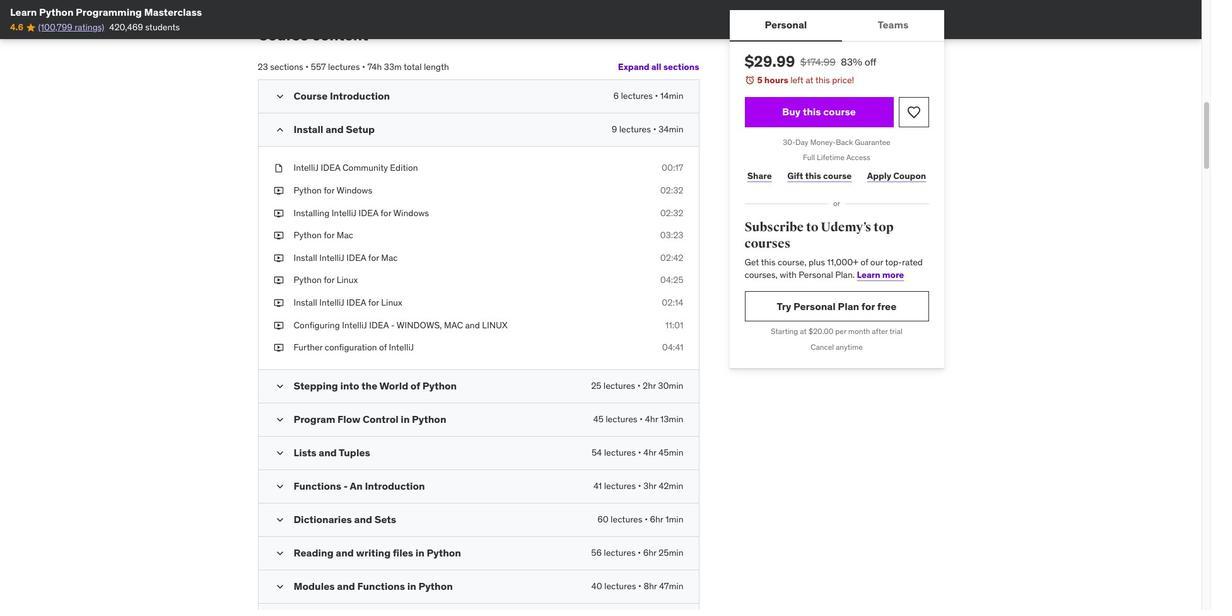 Task type: locate. For each thing, give the bounding box(es) containing it.
• for install and setup
[[653, 124, 657, 135]]

3 install from the top
[[294, 297, 317, 309]]

1 install from the top
[[294, 123, 323, 136]]

45min
[[659, 447, 684, 459]]

1 vertical spatial introduction
[[365, 480, 425, 493]]

2 install from the top
[[294, 252, 317, 264]]

• left 3hr
[[638, 481, 641, 492]]

lectures right 557
[[328, 61, 360, 72]]

linux
[[482, 320, 508, 331]]

in down files
[[407, 580, 416, 593]]

learn up '4.6'
[[10, 6, 37, 18]]

of right world
[[411, 380, 420, 392]]

xsmall image for further configuration of intellij
[[274, 342, 284, 354]]

intellij up the python for linux
[[319, 252, 344, 264]]

configuration
[[325, 342, 377, 353]]

2 small image from the top
[[274, 124, 286, 137]]

1 vertical spatial mac
[[381, 252, 398, 264]]

this for buy
[[803, 105, 821, 118]]

course for course content
[[258, 25, 309, 45]]

personal up $29.99
[[765, 19, 807, 31]]

1 vertical spatial at
[[800, 327, 807, 337]]

1 horizontal spatial learn
[[857, 269, 881, 281]]

mac up the install intellij idea for mac on the left top
[[337, 230, 353, 241]]

0 horizontal spatial linux
[[337, 275, 358, 286]]

1 horizontal spatial linux
[[381, 297, 402, 309]]

expand all sections button
[[618, 55, 699, 80]]

this right buy in the right top of the page
[[803, 105, 821, 118]]

1 vertical spatial course
[[294, 90, 328, 102]]

for inside 'try personal plan for free' link
[[862, 300, 875, 313]]

this right gift in the right of the page
[[805, 170, 821, 182]]

0 vertical spatial functions
[[294, 480, 341, 493]]

0 vertical spatial of
[[861, 257, 868, 268]]

and for setup
[[326, 123, 344, 136]]

02:32 up 03:23
[[660, 207, 684, 219]]

1 vertical spatial windows
[[393, 207, 429, 219]]

lectures right 54
[[604, 447, 636, 459]]

lectures for install and setup
[[619, 124, 651, 135]]

lectures right 6
[[621, 91, 653, 102]]

2 small image from the top
[[274, 414, 286, 426]]

and left sets
[[354, 513, 372, 526]]

courses
[[745, 236, 791, 252]]

idea down the python for linux
[[347, 297, 366, 309]]

30-
[[783, 137, 796, 147]]

in right files
[[416, 547, 425, 560]]

of down 'configuring intellij idea - windows, mac and linux'
[[379, 342, 387, 353]]

installing intellij idea for windows
[[294, 207, 429, 219]]

(100,799
[[38, 22, 72, 33]]

02:32
[[660, 185, 684, 196], [660, 207, 684, 219]]

personal down plus
[[799, 269, 833, 281]]

windows down intellij idea community edition
[[337, 185, 372, 196]]

lectures right 45 at the bottom
[[606, 414, 638, 425]]

• left 34min
[[653, 124, 657, 135]]

6hr left 1min
[[650, 514, 663, 525]]

0 horizontal spatial windows
[[337, 185, 372, 196]]

at
[[806, 74, 814, 86], [800, 327, 807, 337]]

this for get
[[761, 257, 776, 268]]

1 vertical spatial functions
[[357, 580, 405, 593]]

02:32 down the 00:17
[[660, 185, 684, 196]]

mac
[[444, 320, 463, 331]]

small image left lists
[[274, 447, 286, 460]]

this up courses,
[[761, 257, 776, 268]]

6
[[614, 91, 619, 102]]

3 xsmall image from the top
[[274, 252, 284, 265]]

0 vertical spatial linux
[[337, 275, 358, 286]]

lectures right 9
[[619, 124, 651, 135]]

0 vertical spatial course
[[258, 25, 309, 45]]

install intellij idea for linux
[[294, 297, 402, 309]]

1 course from the top
[[824, 105, 856, 118]]

of
[[861, 257, 868, 268], [379, 342, 387, 353], [411, 380, 420, 392]]

dictionaries and sets
[[294, 513, 396, 526]]

- left 'an'
[[344, 480, 348, 493]]

small image left stepping
[[274, 380, 286, 393]]

• left 1min
[[645, 514, 648, 525]]

udemy's
[[821, 220, 872, 235]]

lectures right 41
[[604, 481, 636, 492]]

linux up the 'install intellij idea for linux'
[[337, 275, 358, 286]]

0 vertical spatial in
[[401, 413, 410, 426]]

xsmall image
[[274, 162, 284, 175], [274, 230, 284, 242], [274, 275, 284, 287]]

1 xsmall image from the top
[[274, 162, 284, 175]]

1 vertical spatial of
[[379, 342, 387, 353]]

an
[[350, 480, 363, 493]]

• left 13min
[[640, 414, 643, 425]]

for left free
[[862, 300, 875, 313]]

30min
[[658, 380, 684, 392]]

lists and tuples
[[294, 447, 370, 459]]

this down '$174.99'
[[816, 74, 830, 86]]

small image
[[274, 380, 286, 393], [274, 414, 286, 426], [274, 447, 286, 460], [274, 581, 286, 594]]

install down 'python for mac' at the left top of the page
[[294, 252, 317, 264]]

left
[[791, 74, 804, 86]]

5 xsmall image from the top
[[274, 320, 284, 332]]

introduction up sets
[[365, 480, 425, 493]]

25min
[[659, 548, 684, 559]]

install down course introduction
[[294, 123, 323, 136]]

gift
[[788, 170, 803, 182]]

share
[[748, 170, 772, 182]]

0 vertical spatial 02:32
[[660, 185, 684, 196]]

at left $20.00
[[800, 327, 807, 337]]

• for stepping into the world of python
[[638, 380, 641, 392]]

idea up python for windows
[[321, 162, 341, 174]]

• for lists and tuples
[[638, 447, 641, 459]]

idea down python for windows
[[359, 207, 378, 219]]

3 xsmall image from the top
[[274, 275, 284, 287]]

and left writing
[[336, 547, 354, 560]]

• left 14min
[[655, 91, 658, 102]]

this inside button
[[803, 105, 821, 118]]

plan.
[[835, 269, 855, 281]]

42min
[[659, 481, 684, 492]]

in right control
[[401, 413, 410, 426]]

learn down our
[[857, 269, 881, 281]]

3 small image from the top
[[274, 481, 286, 493]]

top
[[874, 220, 894, 235]]

0 vertical spatial xsmall image
[[274, 162, 284, 175]]

1 vertical spatial 02:32
[[660, 207, 684, 219]]

3hr
[[644, 481, 657, 492]]

4.6
[[10, 22, 23, 33]]

back
[[836, 137, 853, 147]]

0 vertical spatial personal
[[765, 19, 807, 31]]

for up the install intellij idea for mac on the left top
[[324, 230, 335, 241]]

intellij down 'configuring intellij idea - windows, mac and linux'
[[389, 342, 414, 353]]

intellij up python for windows
[[294, 162, 319, 174]]

day
[[796, 137, 809, 147]]

2 xsmall image from the top
[[274, 230, 284, 242]]

1 vertical spatial 6hr
[[643, 548, 657, 559]]

6hr left "25min"
[[643, 548, 657, 559]]

0 horizontal spatial functions
[[294, 480, 341, 493]]

• left 45min
[[638, 447, 641, 459]]

sets
[[375, 513, 396, 526]]

1 02:32 from the top
[[660, 185, 684, 196]]

further
[[294, 342, 323, 353]]

2hr
[[643, 380, 656, 392]]

hours
[[765, 74, 789, 86]]

tab list containing personal
[[730, 10, 944, 42]]

• for reading and writing files in python
[[638, 548, 641, 559]]

install intellij idea for mac
[[294, 252, 398, 264]]

1 xsmall image from the top
[[274, 185, 284, 197]]

60
[[598, 514, 609, 525]]

•
[[306, 61, 309, 72], [362, 61, 365, 72], [655, 91, 658, 102], [653, 124, 657, 135], [638, 380, 641, 392], [640, 414, 643, 425], [638, 447, 641, 459], [638, 481, 641, 492], [645, 514, 648, 525], [638, 548, 641, 559], [638, 581, 642, 592]]

lectures for lists and tuples
[[604, 447, 636, 459]]

lectures right 25 at the left bottom of page
[[604, 380, 635, 392]]

expand all sections
[[618, 61, 699, 73]]

0 horizontal spatial -
[[344, 480, 348, 493]]

stepping
[[294, 380, 338, 392]]

learn python programming masterclass
[[10, 6, 202, 18]]

total
[[404, 61, 422, 72]]

lectures for stepping into the world of python
[[604, 380, 635, 392]]

and left setup
[[326, 123, 344, 136]]

course for gift this course
[[823, 170, 852, 182]]

1 vertical spatial learn
[[857, 269, 881, 281]]

this inside 'get this course, plus 11,000+ of our top-rated courses, with personal plan.'
[[761, 257, 776, 268]]

introduction down 23 sections • 557 lectures • 74h 33m total length
[[330, 90, 390, 102]]

• left 2hr
[[638, 380, 641, 392]]

mac down 'installing intellij idea for windows'
[[381, 252, 398, 264]]

1 vertical spatial xsmall image
[[274, 230, 284, 242]]

2 vertical spatial personal
[[794, 300, 836, 313]]

course
[[258, 25, 309, 45], [294, 90, 328, 102]]

and for sets
[[354, 513, 372, 526]]

plus
[[809, 257, 825, 268]]

install for install intellij idea for mac
[[294, 252, 317, 264]]

for down the install intellij idea for mac on the left top
[[324, 275, 335, 286]]

4 xsmall image from the top
[[274, 297, 284, 310]]

small image for program
[[274, 414, 286, 426]]

-
[[391, 320, 395, 331], [344, 480, 348, 493]]

41
[[594, 481, 602, 492]]

courses,
[[745, 269, 778, 281]]

• left the 74h 33m
[[362, 61, 365, 72]]

idea
[[321, 162, 341, 174], [359, 207, 378, 219], [347, 252, 366, 264], [347, 297, 366, 309], [369, 320, 389, 331]]

1 horizontal spatial mac
[[381, 252, 398, 264]]

wishlist image
[[906, 104, 922, 120]]

idea up 'further configuration of intellij'
[[369, 320, 389, 331]]

5 small image from the top
[[274, 548, 286, 560]]

idea for mac
[[347, 252, 366, 264]]

functions
[[294, 480, 341, 493], [357, 580, 405, 593]]

25 lectures • 2hr 30min
[[591, 380, 684, 392]]

0 horizontal spatial mac
[[337, 230, 353, 241]]

• left "25min"
[[638, 548, 641, 559]]

intellij up 'further configuration of intellij'
[[342, 320, 367, 331]]

cancel
[[811, 343, 834, 352]]

1 vertical spatial 4hr
[[644, 447, 657, 459]]

4hr left 45min
[[644, 447, 657, 459]]

flow
[[338, 413, 361, 426]]

2 vertical spatial install
[[294, 297, 317, 309]]

3 small image from the top
[[274, 447, 286, 460]]

5
[[757, 74, 763, 86]]

functions down reading and writing files in python
[[357, 580, 405, 593]]

lectures right the 60 on the bottom
[[611, 514, 643, 525]]

2 course from the top
[[823, 170, 852, 182]]

tab list
[[730, 10, 944, 42]]

0 vertical spatial course
[[824, 105, 856, 118]]

for
[[324, 185, 335, 196], [381, 207, 391, 219], [324, 230, 335, 241], [368, 252, 379, 264], [324, 275, 335, 286], [368, 297, 379, 309], [862, 300, 875, 313]]

install up configuring
[[294, 297, 317, 309]]

sections right 23
[[270, 61, 303, 72]]

of left our
[[861, 257, 868, 268]]

0 horizontal spatial learn
[[10, 6, 37, 18]]

2 horizontal spatial of
[[861, 257, 868, 268]]

in for control
[[401, 413, 410, 426]]

mac
[[337, 230, 353, 241], [381, 252, 398, 264]]

1 vertical spatial install
[[294, 252, 317, 264]]

full
[[803, 153, 815, 162]]

tuples
[[339, 447, 370, 459]]

small image for lists
[[274, 447, 286, 460]]

intellij for install intellij idea for mac
[[319, 252, 344, 264]]

at inside starting at $20.00 per month after trial cancel anytime
[[800, 327, 807, 337]]

small image left modules
[[274, 581, 286, 594]]

and right lists
[[319, 447, 337, 459]]

45 lectures • 4hr 13min
[[593, 414, 684, 425]]

for up 'configuring intellij idea - windows, mac and linux'
[[368, 297, 379, 309]]

02:32 for installing intellij idea for windows
[[660, 207, 684, 219]]

at right left
[[806, 74, 814, 86]]

linux up 'configuring intellij idea - windows, mac and linux'
[[381, 297, 402, 309]]

further configuration of intellij
[[294, 342, 414, 353]]

1 small image from the top
[[274, 91, 286, 103]]

python
[[39, 6, 74, 18], [294, 185, 322, 196], [294, 230, 322, 241], [294, 275, 322, 286], [423, 380, 457, 392], [412, 413, 446, 426], [427, 547, 461, 560], [419, 580, 453, 593]]

2 vertical spatial of
[[411, 380, 420, 392]]

4 small image from the top
[[274, 514, 286, 527]]

xsmall image
[[274, 185, 284, 197], [274, 207, 284, 220], [274, 252, 284, 265], [274, 297, 284, 310], [274, 320, 284, 332], [274, 342, 284, 354]]

1 horizontal spatial sections
[[664, 61, 699, 73]]

04:25
[[660, 275, 684, 286]]

4hr left 13min
[[645, 414, 658, 425]]

course down lifetime
[[823, 170, 852, 182]]

course up back
[[824, 105, 856, 118]]

course up 23
[[258, 25, 309, 45]]

our
[[871, 257, 883, 268]]

windows down edition
[[393, 207, 429, 219]]

- left windows, in the bottom of the page
[[391, 320, 395, 331]]

0 vertical spatial mac
[[337, 230, 353, 241]]

1 small image from the top
[[274, 380, 286, 393]]

to
[[806, 220, 819, 235]]

idea up the python for linux
[[347, 252, 366, 264]]

intellij for configuring intellij idea - windows, mac and linux
[[342, 320, 367, 331]]

03:23
[[660, 230, 684, 241]]

4hr
[[645, 414, 658, 425], [644, 447, 657, 459]]

intellij down the python for linux
[[319, 297, 344, 309]]

1 vertical spatial linux
[[381, 297, 402, 309]]

lectures right 40
[[604, 581, 636, 592]]

6hr for dictionaries and sets
[[650, 514, 663, 525]]

0 vertical spatial learn
[[10, 6, 37, 18]]

idea for windows
[[359, 207, 378, 219]]

xsmall image for configuring intellij idea - windows, mac and linux
[[274, 320, 284, 332]]

small image left program
[[274, 414, 286, 426]]

and right modules
[[337, 580, 355, 593]]

4 small image from the top
[[274, 581, 286, 594]]

2 xsmall image from the top
[[274, 207, 284, 220]]

lectures for dictionaries and sets
[[611, 514, 643, 525]]

0 vertical spatial 4hr
[[645, 414, 658, 425]]

guarantee
[[855, 137, 891, 147]]

• left 557
[[306, 61, 309, 72]]

personal up $20.00
[[794, 300, 836, 313]]

lectures right 56
[[604, 548, 636, 559]]

lectures
[[328, 61, 360, 72], [621, 91, 653, 102], [619, 124, 651, 135], [604, 380, 635, 392], [606, 414, 638, 425], [604, 447, 636, 459], [604, 481, 636, 492], [611, 514, 643, 525], [604, 548, 636, 559], [604, 581, 636, 592]]

intellij down python for windows
[[332, 207, 357, 219]]

2 02:32 from the top
[[660, 207, 684, 219]]

1 vertical spatial course
[[823, 170, 852, 182]]

and for writing
[[336, 547, 354, 560]]

(100,799 ratings)
[[38, 22, 104, 33]]

this for gift
[[805, 170, 821, 182]]

1 horizontal spatial -
[[391, 320, 395, 331]]

1 vertical spatial personal
[[799, 269, 833, 281]]

functions up dictionaries
[[294, 480, 341, 493]]

• left 8hr at right bottom
[[638, 581, 642, 592]]

6 xsmall image from the top
[[274, 342, 284, 354]]

2 vertical spatial in
[[407, 580, 416, 593]]

5 hours left at this price!
[[757, 74, 854, 86]]

0 vertical spatial 6hr
[[650, 514, 663, 525]]

try personal plan for free
[[777, 300, 897, 313]]

1min
[[666, 514, 684, 525]]

1 vertical spatial -
[[344, 480, 348, 493]]

course inside button
[[824, 105, 856, 118]]

intellij
[[294, 162, 319, 174], [332, 207, 357, 219], [319, 252, 344, 264], [319, 297, 344, 309], [342, 320, 367, 331], [389, 342, 414, 353]]

personal button
[[730, 10, 843, 40]]

configuring
[[294, 320, 340, 331]]

small image
[[274, 91, 286, 103], [274, 124, 286, 137], [274, 481, 286, 493], [274, 514, 286, 527], [274, 548, 286, 560]]

course down 557
[[294, 90, 328, 102]]

sections right the all
[[664, 61, 699, 73]]

0 vertical spatial install
[[294, 123, 323, 136]]

2 vertical spatial xsmall image
[[274, 275, 284, 287]]

plan
[[838, 300, 859, 313]]

control
[[363, 413, 399, 426]]



Task type: vqa. For each thing, say whether or not it's contained in the screenshot.


Task type: describe. For each thing, give the bounding box(es) containing it.
02:32 for python for windows
[[660, 185, 684, 196]]

reading
[[294, 547, 334, 560]]

$174.99
[[800, 56, 836, 68]]

teams button
[[843, 10, 944, 40]]

9
[[612, 124, 617, 135]]

420,469
[[109, 22, 143, 33]]

learn for learn more
[[857, 269, 881, 281]]

34min
[[659, 124, 684, 135]]

• for dictionaries and sets
[[645, 514, 648, 525]]

and right mac
[[465, 320, 480, 331]]

files
[[393, 547, 413, 560]]

free
[[878, 300, 897, 313]]

all
[[652, 61, 662, 73]]

0 vertical spatial at
[[806, 74, 814, 86]]

in for functions
[[407, 580, 416, 593]]

gift this course
[[788, 170, 852, 182]]

after
[[872, 327, 888, 337]]

1 vertical spatial in
[[416, 547, 425, 560]]

course,
[[778, 257, 807, 268]]

install for install and setup
[[294, 123, 323, 136]]

4hr for program flow control in python
[[645, 414, 658, 425]]

14min
[[660, 91, 684, 102]]

25
[[591, 380, 602, 392]]

install for install intellij idea for linux
[[294, 297, 317, 309]]

9 lectures • 34min
[[612, 124, 684, 135]]

intellij idea community edition
[[294, 162, 418, 174]]

edition
[[390, 162, 418, 174]]

11,000+
[[827, 257, 859, 268]]

xsmall image for install intellij idea for linux
[[274, 297, 284, 310]]

0 vertical spatial -
[[391, 320, 395, 331]]

world
[[380, 380, 408, 392]]

try personal plan for free link
[[745, 292, 929, 322]]

0 horizontal spatial sections
[[270, 61, 303, 72]]

0 vertical spatial windows
[[337, 185, 372, 196]]

557
[[311, 61, 326, 72]]

40 lectures • 8hr 47min
[[592, 581, 684, 592]]

• for modules and functions in python
[[638, 581, 642, 592]]

apply coupon
[[867, 170, 926, 182]]

course for course introduction
[[294, 90, 328, 102]]

with
[[780, 269, 797, 281]]

4hr for lists and tuples
[[644, 447, 657, 459]]

xsmall image for python for linux
[[274, 275, 284, 287]]

54 lectures • 4hr 45min
[[592, 447, 684, 459]]

74h 33m
[[368, 61, 402, 72]]

30-day money-back guarantee full lifetime access
[[783, 137, 891, 162]]

xsmall image for install intellij idea for mac
[[274, 252, 284, 265]]

8hr
[[644, 581, 657, 592]]

and for functions
[[337, 580, 355, 593]]

xsmall image for python for windows
[[274, 185, 284, 197]]

access
[[847, 153, 871, 162]]

04:41
[[662, 342, 684, 353]]

program
[[294, 413, 335, 426]]

course content
[[258, 25, 368, 45]]

lectures for course introduction
[[621, 91, 653, 102]]

buy this course
[[782, 105, 856, 118]]

sections inside dropdown button
[[664, 61, 699, 73]]

small image for functions
[[274, 481, 286, 493]]

learn more
[[857, 269, 904, 281]]

setup
[[346, 123, 375, 136]]

modules and functions in python
[[294, 580, 453, 593]]

small image for dictionaries
[[274, 514, 286, 527]]

0 vertical spatial introduction
[[330, 90, 390, 102]]

for down 'installing intellij idea for windows'
[[368, 252, 379, 264]]

gift this course link
[[785, 164, 855, 189]]

0 horizontal spatial of
[[379, 342, 387, 353]]

83%
[[841, 56, 862, 68]]

small image for reading
[[274, 548, 286, 560]]

for down edition
[[381, 207, 391, 219]]

40
[[592, 581, 602, 592]]

dictionaries
[[294, 513, 352, 526]]

lectures for program flow control in python
[[606, 414, 638, 425]]

learn more link
[[857, 269, 904, 281]]

modules
[[294, 580, 335, 593]]

• for functions - an introduction
[[638, 481, 641, 492]]

xsmall image for installing intellij idea for windows
[[274, 207, 284, 220]]

rated
[[902, 257, 923, 268]]

per
[[836, 327, 847, 337]]

lectures for reading and writing files in python
[[604, 548, 636, 559]]

for up installing
[[324, 185, 335, 196]]

idea for linux
[[347, 297, 366, 309]]

56 lectures • 6hr 25min
[[591, 548, 684, 559]]

1 horizontal spatial of
[[411, 380, 420, 392]]

xsmall image for python for mac
[[274, 230, 284, 242]]

23
[[258, 61, 268, 72]]

02:42
[[660, 252, 684, 264]]

length
[[424, 61, 449, 72]]

or
[[833, 199, 840, 208]]

1 horizontal spatial windows
[[393, 207, 429, 219]]

xsmall image for intellij idea community edition
[[274, 162, 284, 175]]

small image for course
[[274, 91, 286, 103]]

of inside 'get this course, plus 11,000+ of our top-rated courses, with personal plan.'
[[861, 257, 868, 268]]

idea for windows,
[[369, 320, 389, 331]]

1 horizontal spatial functions
[[357, 580, 405, 593]]

small image for stepping
[[274, 380, 286, 393]]

functions - an introduction
[[294, 480, 425, 493]]

and for tuples
[[319, 447, 337, 459]]

alarm image
[[745, 75, 755, 85]]

00:17
[[662, 162, 684, 174]]

6 lectures • 14min
[[614, 91, 684, 102]]

course introduction
[[294, 90, 390, 102]]

learn for learn python programming masterclass
[[10, 6, 37, 18]]

02:14
[[662, 297, 684, 309]]

share button
[[745, 164, 775, 189]]

installing
[[294, 207, 330, 219]]

apply coupon button
[[865, 164, 929, 189]]

stepping into the world of python
[[294, 380, 457, 392]]

personal inside 'get this course, plus 11,000+ of our top-rated courses, with personal plan.'
[[799, 269, 833, 281]]

60 lectures • 6hr 1min
[[598, 514, 684, 525]]

try
[[777, 300, 792, 313]]

6hr for reading and writing files in python
[[643, 548, 657, 559]]

intellij for install intellij idea for linux
[[319, 297, 344, 309]]

coupon
[[894, 170, 926, 182]]

54
[[592, 447, 602, 459]]

price!
[[832, 74, 854, 86]]

top-
[[885, 257, 902, 268]]

• for course introduction
[[655, 91, 658, 102]]

writing
[[356, 547, 391, 560]]

small image for modules
[[274, 581, 286, 594]]

program flow control in python
[[294, 413, 446, 426]]

into
[[340, 380, 359, 392]]

lists
[[294, 447, 317, 459]]

lectures for functions - an introduction
[[604, 481, 636, 492]]

teams
[[878, 19, 909, 31]]

intellij for installing intellij idea for windows
[[332, 207, 357, 219]]

• for program flow control in python
[[640, 414, 643, 425]]

students
[[145, 22, 180, 33]]

course for buy this course
[[824, 105, 856, 118]]

python for linux
[[294, 275, 358, 286]]

13min
[[660, 414, 684, 425]]

off
[[865, 56, 877, 68]]

$20.00
[[809, 327, 834, 337]]

subscribe
[[745, 220, 804, 235]]

windows,
[[397, 320, 442, 331]]

personal inside button
[[765, 19, 807, 31]]

small image for install
[[274, 124, 286, 137]]

get
[[745, 257, 759, 268]]

buy
[[782, 105, 801, 118]]

lectures for modules and functions in python
[[604, 581, 636, 592]]



